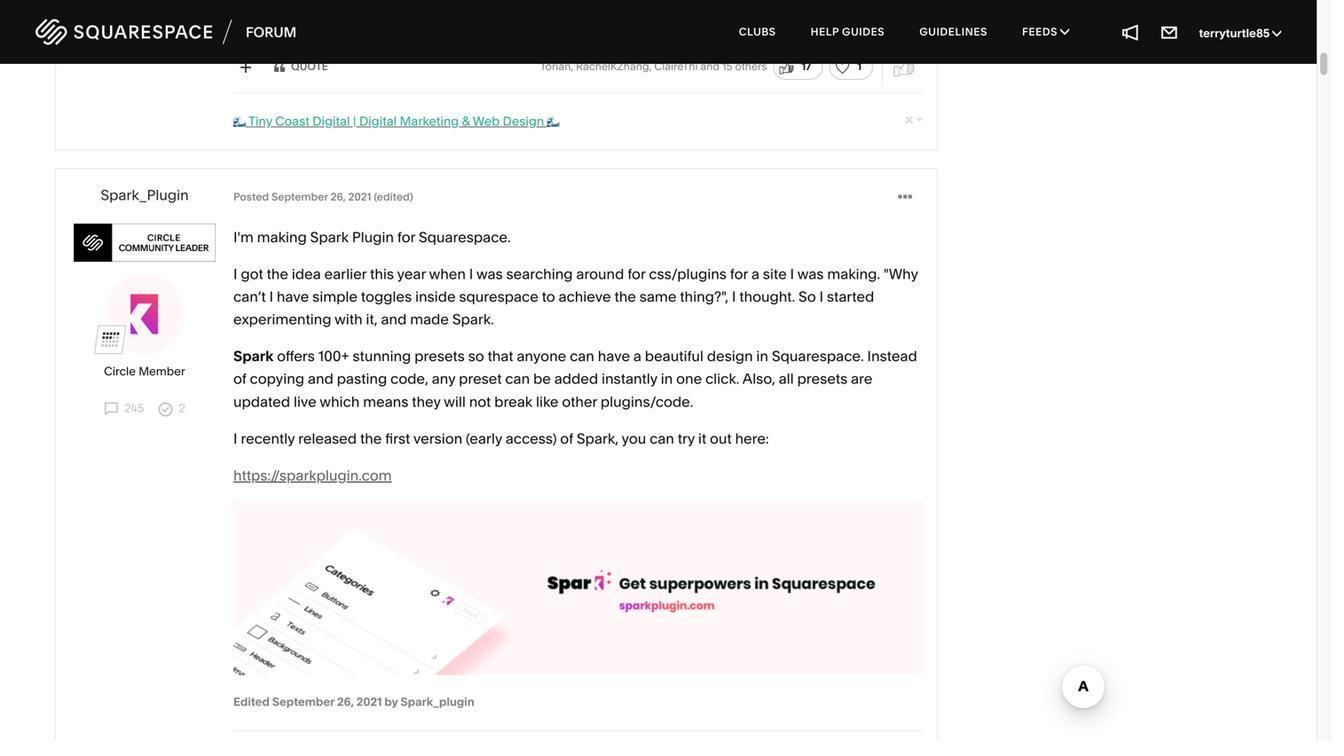Task type: vqa. For each thing, say whether or not it's contained in the screenshot.
TIMES icon
yes



Task type: locate. For each thing, give the bounding box(es) containing it.
multiquote image
[[241, 61, 251, 73]]

i'm making spark plugin for squarespace.
[[233, 228, 511, 246]]

and right it,
[[381, 311, 407, 328]]

0 horizontal spatial 🌊
[[233, 113, 246, 129]]

in down a beautiful
[[661, 370, 673, 388]]

around
[[576, 265, 624, 283]]

means
[[363, 393, 409, 410]]

posted
[[233, 190, 269, 203]]

i
[[233, 265, 237, 283], [469, 265, 473, 283], [790, 265, 794, 283], [269, 288, 273, 305], [732, 288, 736, 305], [820, 288, 824, 305], [233, 430, 237, 447]]

🌊
[[233, 113, 246, 129], [547, 113, 560, 129]]

so
[[468, 348, 484, 365]]

making
[[257, 228, 307, 246]]

1 horizontal spatial 🌊
[[547, 113, 560, 129]]

0 vertical spatial squarespace.
[[419, 228, 511, 246]]

also,
[[743, 370, 776, 388]]

1 horizontal spatial and
[[381, 311, 407, 328]]

1 vertical spatial squarespace.
[[772, 348, 864, 365]]

can up break
[[505, 370, 530, 388]]

a beautiful
[[634, 348, 704, 365]]

a
[[752, 265, 760, 283]]

have up instantly
[[598, 348, 630, 365]]

tiny
[[248, 113, 272, 129]]

1 horizontal spatial spark
[[310, 228, 349, 246]]

26, up i'm making spark plugin for squarespace.
[[331, 190, 346, 203]]

squarespace. up "presets"
[[772, 348, 864, 365]]

circle
[[104, 364, 136, 379]]

0 horizontal spatial spark
[[233, 348, 274, 365]]

2021
[[348, 190, 371, 203], [357, 695, 382, 709]]

and inside offers 100+ stunning presets so that anyone can have a beautiful design in squarespace. instead of copying and pasting code, any preset can be added instantly in one click. also, all presets are updated live which means they will not break like other plugins/code.
[[308, 370, 334, 388]]

web
[[473, 113, 500, 129]]

🌊 right "design"
[[547, 113, 560, 129]]

i right thing?",
[[732, 288, 736, 305]]

caret down image inside terryturtle85 link
[[1273, 27, 1282, 39]]

rachelkzhang
[[576, 60, 649, 73]]

in up also,
[[757, 348, 769, 365]]

and down the 100+
[[308, 370, 334, 388]]

can up added
[[570, 348, 595, 365]]

times image
[[905, 114, 914, 125]]

1 horizontal spatial squarespace.
[[772, 348, 864, 365]]

spark up 'copying'
[[233, 348, 274, 365]]

2 horizontal spatial caret down image
[[1273, 27, 1282, 39]]

posted september 26, 2021 (edited)
[[233, 190, 413, 203]]

was
[[476, 265, 503, 283], [798, 265, 824, 283]]

messages image
[[1160, 22, 1180, 42]]

i left recently
[[233, 430, 237, 447]]

september
[[271, 190, 328, 203], [272, 695, 335, 709]]

other
[[562, 393, 597, 410]]

i'm
[[233, 228, 254, 246]]

0 vertical spatial the
[[267, 265, 288, 283]]

digital left |
[[313, 113, 350, 129]]

0 vertical spatial can
[[570, 348, 595, 365]]

plugins/code.
[[601, 393, 694, 410]]

1 was from the left
[[476, 265, 503, 283]]

2 was from the left
[[798, 265, 824, 283]]

26, left by
[[337, 695, 354, 709]]

help guides link
[[795, 9, 901, 55]]

instantly
[[602, 370, 658, 388]]

more options... image
[[898, 187, 912, 208]]

of
[[233, 370, 246, 388], [560, 430, 573, 447]]

1 vertical spatial spark
[[233, 348, 274, 365]]

i right the when
[[469, 265, 473, 283]]

1 horizontal spatial caret down image
[[1061, 26, 1070, 37]]

i right site
[[790, 265, 794, 283]]

all
[[779, 370, 794, 388]]

feeds
[[1022, 25, 1061, 38]]

which
[[320, 393, 360, 410]]

1 vertical spatial september
[[272, 695, 335, 709]]

and inside i got the idea earlier this year when i was searching around for css/plugins for a site i was making. "why can't i have simple toggles inside squrespace to achieve the same thing?", i thought. so i started experimenting with it, and made spark.
[[381, 311, 407, 328]]

clairethi
[[654, 60, 698, 73]]

css/plugins
[[649, 265, 727, 283]]

recently
[[241, 430, 295, 447]]

0 horizontal spatial was
[[476, 265, 503, 283]]

0 horizontal spatial for
[[397, 228, 415, 246]]

0 horizontal spatial ,
[[571, 60, 574, 73]]

of up updated
[[233, 370, 246, 388]]

2 horizontal spatial the
[[615, 288, 636, 305]]

1 horizontal spatial can
[[570, 348, 595, 365]]

the right got
[[267, 265, 288, 283]]

2 horizontal spatial for
[[730, 265, 748, 283]]

be
[[533, 370, 551, 388]]

was up squrespace
[[476, 265, 503, 283]]

0 horizontal spatial of
[[233, 370, 246, 388]]

0 vertical spatial spark
[[310, 228, 349, 246]]

|
[[353, 113, 356, 129]]

https://sparkplugin.com link
[[233, 467, 392, 484]]

1 vertical spatial 26,
[[337, 695, 354, 709]]

0 horizontal spatial squarespace.
[[419, 228, 511, 246]]

,
[[571, 60, 574, 73], [649, 60, 652, 73]]

the left same
[[615, 288, 636, 305]]

0 vertical spatial 2021
[[348, 190, 371, 203]]

like image
[[778, 58, 796, 76]]

was up so at the right of page
[[798, 265, 824, 283]]

september up making
[[271, 190, 328, 203]]

0 vertical spatial have
[[277, 288, 309, 305]]

have up experimenting
[[277, 288, 309, 305]]

not
[[469, 393, 491, 410]]

level 8 image
[[94, 324, 126, 356]]

torian , rachelkzhang , clairethi and 15 others
[[540, 60, 767, 73]]

2 vertical spatial the
[[360, 430, 382, 447]]

1 horizontal spatial was
[[798, 265, 824, 283]]

break
[[495, 393, 533, 410]]

0 vertical spatial 26,
[[331, 190, 346, 203]]

2021 left (edited)
[[348, 190, 371, 203]]

1 vertical spatial 2021
[[357, 695, 382, 709]]

(early
[[466, 430, 502, 447]]

the left first
[[360, 430, 382, 447]]

1 horizontal spatial ,
[[649, 60, 652, 73]]

tiny coast digital | digital marketing & web design link
[[248, 113, 547, 129]]

0 vertical spatial of
[[233, 370, 246, 388]]

1 vertical spatial have
[[598, 348, 630, 365]]

0 horizontal spatial in
[[661, 370, 673, 388]]

2021 for by
[[357, 695, 382, 709]]

caret down image for feeds
[[1061, 26, 1070, 37]]

26,
[[331, 190, 346, 203], [337, 695, 354, 709]]

toggles
[[361, 288, 412, 305]]

achieve
[[559, 288, 611, 305]]

idea
[[292, 265, 321, 283]]

year
[[397, 265, 426, 283]]

spark up the earlier
[[310, 228, 349, 246]]

edited september 26, 2021 by spark_plugin
[[233, 695, 475, 709]]

i recently released the first version (early access) of spark, you can try it out here:
[[233, 430, 769, 447]]

code,
[[391, 370, 428, 388]]

live
[[294, 393, 317, 410]]

1 horizontal spatial of
[[560, 430, 573, 447]]

245 link
[[104, 401, 144, 416]]

searching
[[506, 265, 573, 283]]

digital right |
[[359, 113, 397, 129]]

and
[[701, 60, 720, 73], [381, 311, 407, 328], [308, 370, 334, 388]]

0 horizontal spatial digital
[[313, 113, 350, 129]]

caret down image
[[1061, 26, 1070, 37], [1273, 27, 1282, 39], [916, 114, 923, 125]]

spark.
[[452, 311, 494, 328]]

for left a at top
[[730, 265, 748, 283]]

2 horizontal spatial and
[[701, 60, 720, 73]]

for up same
[[628, 265, 646, 283]]

2 vertical spatial and
[[308, 370, 334, 388]]

feeds link
[[1006, 9, 1086, 55]]

1 vertical spatial and
[[381, 311, 407, 328]]

for right the plugin
[[397, 228, 415, 246]]

0 horizontal spatial and
[[308, 370, 334, 388]]

squarespace forum image
[[36, 16, 297, 47]]

out
[[710, 430, 732, 447]]

2021 left by
[[357, 695, 382, 709]]

made
[[410, 311, 449, 328]]

245
[[122, 401, 144, 415]]

0 horizontal spatial have
[[277, 288, 309, 305]]

september right the edited
[[272, 695, 335, 709]]

0 vertical spatial in
[[757, 348, 769, 365]]

love image
[[834, 58, 851, 76]]

1 horizontal spatial in
[[757, 348, 769, 365]]

caret down image inside 'feeds' link
[[1061, 26, 1070, 37]]

209569956_p5small3.thumb.png.e8c17201d444fec60505f2e67498f967.png image
[[233, 501, 923, 676]]

1 horizontal spatial have
[[598, 348, 630, 365]]

thought.
[[740, 288, 795, 305]]

2 digital from the left
[[359, 113, 397, 129]]

comment image
[[104, 403, 118, 416]]

1 , from the left
[[571, 60, 574, 73]]

and left 15
[[701, 60, 720, 73]]

(edited)
[[374, 190, 413, 203]]

of left spark,
[[560, 430, 573, 447]]

🌊 left tiny
[[233, 113, 246, 129]]

have
[[277, 288, 309, 305], [598, 348, 630, 365]]

0 vertical spatial september
[[271, 190, 328, 203]]

spark_plugin
[[101, 186, 189, 203]]

design
[[503, 113, 544, 129]]

1 horizontal spatial digital
[[359, 113, 397, 129]]

1 vertical spatial can
[[505, 370, 530, 388]]

2 vertical spatial can
[[650, 430, 674, 447]]

1 vertical spatial the
[[615, 288, 636, 305]]

added
[[554, 370, 598, 388]]

squarespace. up the when
[[419, 228, 511, 246]]

first
[[385, 430, 410, 447]]

, left rachelkzhang link
[[571, 60, 574, 73]]

can left try
[[650, 430, 674, 447]]

others
[[735, 60, 767, 73]]

0 horizontal spatial can
[[505, 370, 530, 388]]

i got the idea earlier this year when i was searching around for css/plugins for a site i was making. "why can't i have simple toggles inside squrespace to achieve the same thing?", i thought. so i started experimenting with it, and made spark.
[[233, 265, 918, 328]]

, left clairethi
[[649, 60, 652, 73]]

same
[[640, 288, 677, 305]]

site
[[763, 265, 787, 283]]

you
[[622, 430, 646, 447]]



Task type: describe. For each thing, give the bounding box(es) containing it.
17
[[802, 60, 811, 73]]

squrespace
[[459, 288, 539, 305]]

like image
[[892, 54, 917, 80]]

experimenting
[[233, 311, 331, 328]]

when
[[429, 265, 466, 283]]

member
[[139, 364, 185, 379]]

offers 100+ stunning presets so that anyone can have a beautiful design in squarespace. instead of copying and pasting code, any preset can be added instantly in one click. also, all presets are updated live which means they will not break like other plugins/code.
[[233, 348, 917, 410]]

1 vertical spatial of
[[560, 430, 573, 447]]

quote link
[[274, 60, 328, 73]]

15
[[722, 60, 733, 73]]

earlier
[[324, 265, 367, 283]]

guides
[[842, 25, 885, 38]]

thing?",
[[680, 288, 729, 305]]

version
[[413, 430, 463, 447]]

17 link
[[773, 54, 823, 80]]

clairethi link
[[654, 60, 698, 73]]

26, for (edited)
[[331, 190, 346, 203]]

updated
[[233, 393, 290, 410]]

https://sparkplugin.com
[[233, 467, 392, 484]]

i right can't in the top left of the page
[[269, 288, 273, 305]]

guidelines
[[920, 25, 988, 38]]

i right so at the right of page
[[820, 288, 824, 305]]

with
[[335, 311, 363, 328]]

torian link
[[540, 60, 571, 73]]

design
[[707, 348, 753, 365]]

by
[[385, 695, 398, 709]]

presets
[[797, 370, 848, 388]]

1 digital from the left
[[313, 113, 350, 129]]

spark,
[[577, 430, 619, 447]]

1 horizontal spatial for
[[628, 265, 646, 283]]

quote
[[291, 60, 328, 73]]

making.
[[827, 265, 880, 283]]

will
[[444, 393, 466, 410]]

&
[[462, 113, 470, 129]]

1 horizontal spatial the
[[360, 430, 382, 447]]

are
[[851, 370, 873, 388]]

0 horizontal spatial the
[[267, 265, 288, 283]]

spark_plugin
[[401, 695, 475, 709]]

spark_plugin image
[[105, 274, 185, 354]]

🌊 tiny coast digital | digital marketing & web design 🌊
[[233, 113, 560, 129]]

2 , from the left
[[649, 60, 652, 73]]

2 link
[[158, 401, 185, 417]]

released
[[298, 430, 357, 447]]

notifications image
[[1121, 22, 1141, 42]]

2 🌊 from the left
[[547, 113, 560, 129]]

of inside offers 100+ stunning presets so that anyone can have a beautiful design in squarespace. instead of copying and pasting code, any preset can be added instantly in one click. also, all presets are updated live which means they will not break like other plugins/code.
[[233, 370, 246, 388]]

any
[[432, 370, 456, 388]]

squarespace. inside offers 100+ stunning presets so that anyone can have a beautiful design in squarespace. instead of copying and pasting code, any preset can be added instantly in one click. also, all presets are updated live which means they will not break like other plugins/code.
[[772, 348, 864, 365]]

started
[[827, 288, 874, 305]]

guidelines link
[[904, 9, 1004, 55]]

stunning presets
[[353, 348, 465, 365]]

september for posted
[[271, 190, 328, 203]]

clubs
[[739, 25, 776, 38]]

1 🌊 from the left
[[233, 113, 246, 129]]

plugin
[[352, 228, 394, 246]]

marketing
[[400, 113, 459, 129]]

2 horizontal spatial can
[[650, 430, 674, 447]]

it
[[698, 430, 707, 447]]

terryturtle85
[[1199, 26, 1273, 40]]

preset
[[459, 370, 502, 388]]

edited
[[233, 695, 270, 709]]

help
[[811, 25, 839, 38]]

0 vertical spatial and
[[701, 60, 720, 73]]

26, for by
[[337, 695, 354, 709]]

torian
[[540, 60, 571, 73]]

1 link
[[829, 54, 873, 80]]

2021 for (edited)
[[348, 190, 371, 203]]

can't
[[233, 288, 266, 305]]

help guides
[[811, 25, 885, 38]]

one click.
[[676, 370, 740, 388]]

check circle image
[[158, 403, 172, 417]]

i left got
[[233, 265, 237, 283]]

0 horizontal spatial caret down image
[[916, 114, 923, 125]]

2
[[176, 401, 185, 415]]

they
[[412, 393, 441, 410]]

inside
[[415, 288, 456, 305]]

have inside offers 100+ stunning presets so that anyone can have a beautiful design in squarespace. instead of copying and pasting code, any preset can be added instantly in one click. also, all presets are updated live which means they will not break like other plugins/code.
[[598, 348, 630, 365]]

it,
[[366, 311, 378, 328]]

that anyone
[[488, 348, 566, 365]]

coast
[[275, 113, 310, 129]]

"why
[[884, 265, 918, 283]]

this
[[370, 265, 394, 283]]

to
[[542, 288, 555, 305]]

have inside i got the idea earlier this year when i was searching around for css/plugins for a site i was making. "why can't i have simple toggles inside squrespace to achieve the same thing?", i thought. so i started experimenting with it, and made spark.
[[277, 288, 309, 305]]

15 others link
[[722, 60, 767, 73]]

got
[[241, 265, 263, 283]]

100+
[[318, 348, 349, 365]]

access)
[[506, 430, 557, 447]]

spark_plugin link
[[101, 186, 189, 203]]

offers
[[277, 348, 315, 365]]

1 vertical spatial in
[[661, 370, 673, 388]]

september for edited
[[272, 695, 335, 709]]

clubs link
[[723, 9, 792, 55]]

caret down image for terryturtle85
[[1273, 27, 1282, 39]]

circle member
[[104, 364, 185, 379]]



